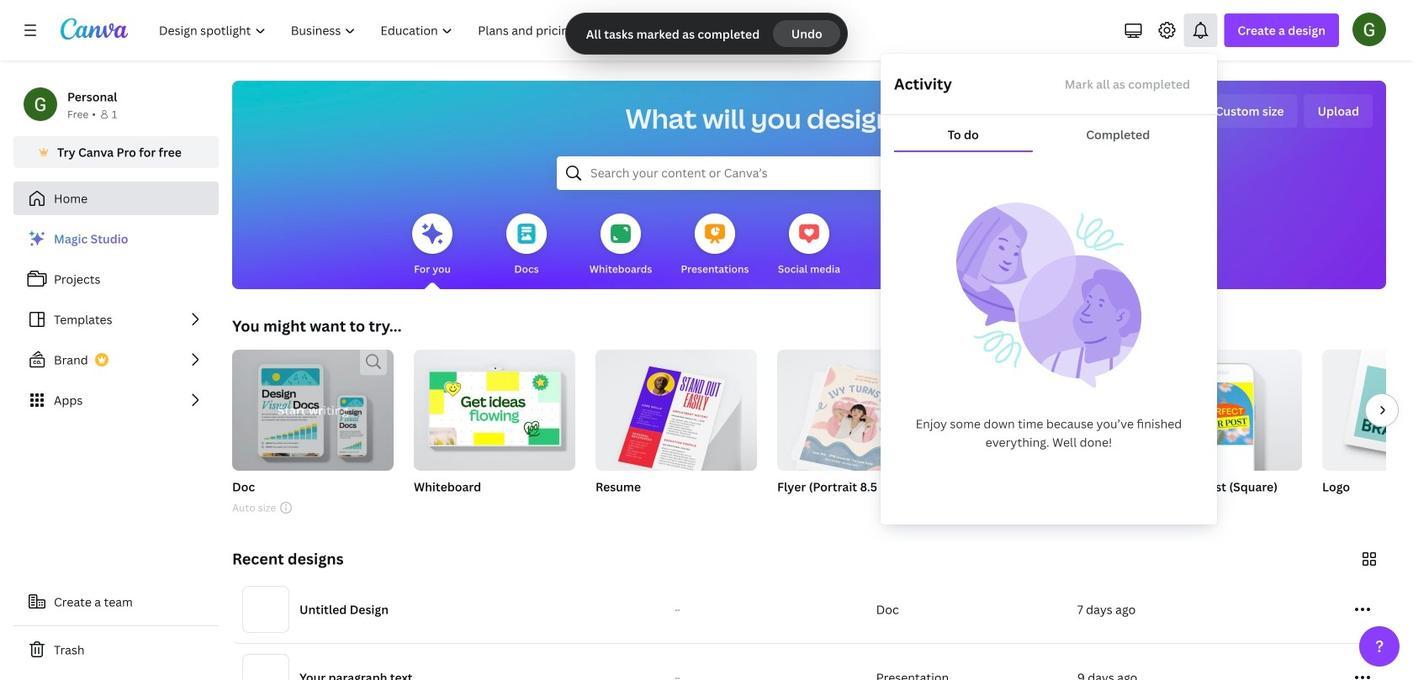 Task type: describe. For each thing, give the bounding box(es) containing it.
a picture of two chat message bubbles with people's faces in them. image
[[957, 203, 1142, 388]]



Task type: locate. For each thing, give the bounding box(es) containing it.
group
[[596, 343, 757, 517], [596, 343, 757, 478], [1141, 343, 1303, 517], [1141, 343, 1303, 471], [232, 350, 394, 517], [232, 350, 394, 471], [414, 350, 576, 517], [777, 350, 939, 517], [777, 350, 939, 477], [1323, 350, 1414, 517], [1323, 350, 1414, 471]]

list
[[13, 222, 219, 417]]

top level navigation element
[[148, 13, 676, 47]]

status
[[566, 13, 848, 54]]

gary orlando image
[[1353, 12, 1387, 46]]

Search search field
[[591, 157, 1028, 189]]

None search field
[[557, 157, 1062, 190]]



Task type: vqa. For each thing, say whether or not it's contained in the screenshot.
ALL
no



